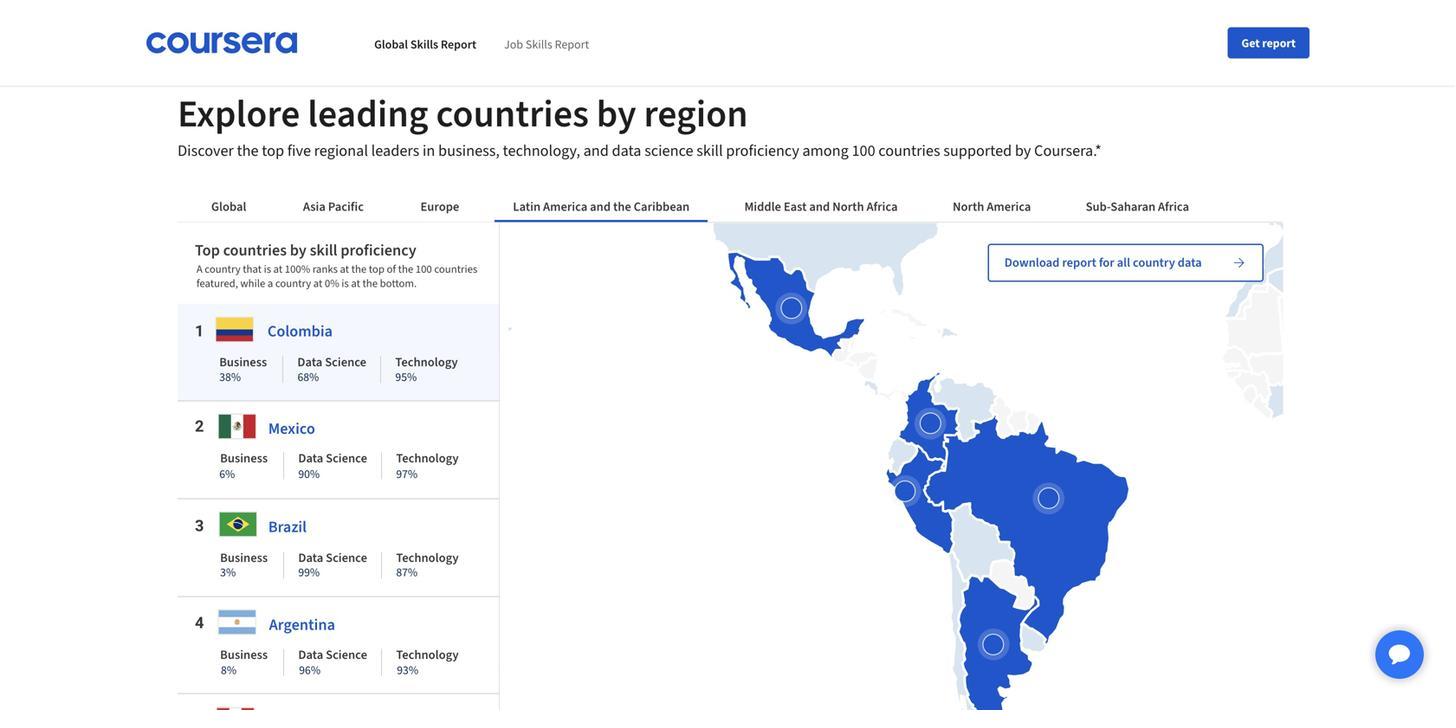 Task type: vqa. For each thing, say whether or not it's contained in the screenshot.
Get report Button
yes



Task type: describe. For each thing, give the bounding box(es) containing it.
job skills report
[[504, 37, 589, 52]]

get report
[[1242, 35, 1296, 51]]

get
[[1242, 35, 1260, 51]]

get report button
[[1228, 27, 1310, 58]]

job
[[504, 37, 523, 52]]

report for global skills report
[[441, 37, 477, 52]]

global
[[374, 37, 408, 52]]



Task type: locate. For each thing, give the bounding box(es) containing it.
global skills report link
[[374, 37, 477, 52]]

report for job skills report
[[555, 37, 589, 52]]

coursera logo image
[[146, 32, 298, 54]]

report left the job at the left top of the page
[[441, 37, 477, 52]]

report
[[441, 37, 477, 52], [555, 37, 589, 52]]

skills for job
[[526, 37, 553, 52]]

2 skills from the left
[[526, 37, 553, 52]]

report
[[1263, 35, 1296, 51]]

global skills report
[[374, 37, 477, 52]]

skills for global
[[411, 37, 439, 52]]

skills
[[411, 37, 439, 52], [526, 37, 553, 52]]

0 horizontal spatial skills
[[411, 37, 439, 52]]

1 horizontal spatial skills
[[526, 37, 553, 52]]

report right the job at the left top of the page
[[555, 37, 589, 52]]

1 horizontal spatial report
[[555, 37, 589, 52]]

skills right the job at the left top of the page
[[526, 37, 553, 52]]

job skills report link
[[504, 37, 589, 52]]

2 report from the left
[[555, 37, 589, 52]]

skills right 'global'
[[411, 37, 439, 52]]

0 horizontal spatial report
[[441, 37, 477, 52]]

1 skills from the left
[[411, 37, 439, 52]]

1 report from the left
[[441, 37, 477, 52]]



